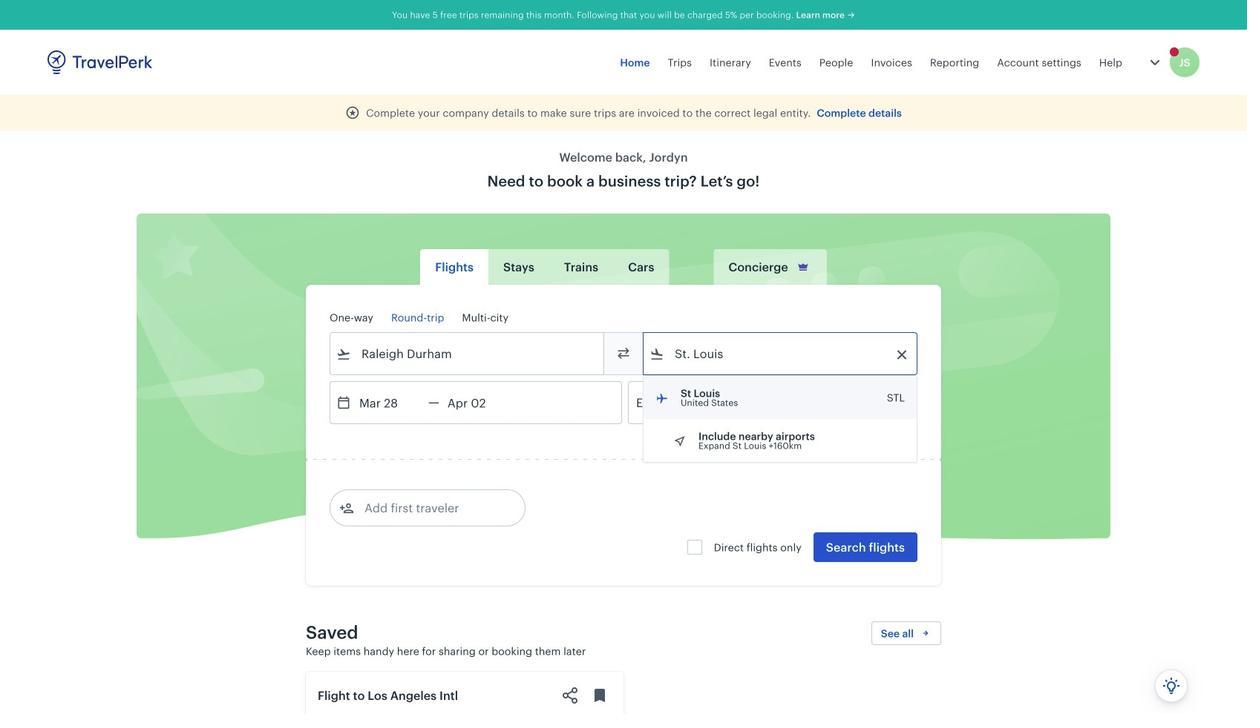 Task type: locate. For each thing, give the bounding box(es) containing it.
Add first traveler search field
[[354, 497, 509, 520]]



Task type: vqa. For each thing, say whether or not it's contained in the screenshot.
"To" search box
yes



Task type: describe. For each thing, give the bounding box(es) containing it.
To search field
[[664, 342, 898, 366]]

Return text field
[[439, 382, 517, 424]]

From search field
[[351, 342, 584, 366]]

Depart text field
[[351, 382, 428, 424]]



